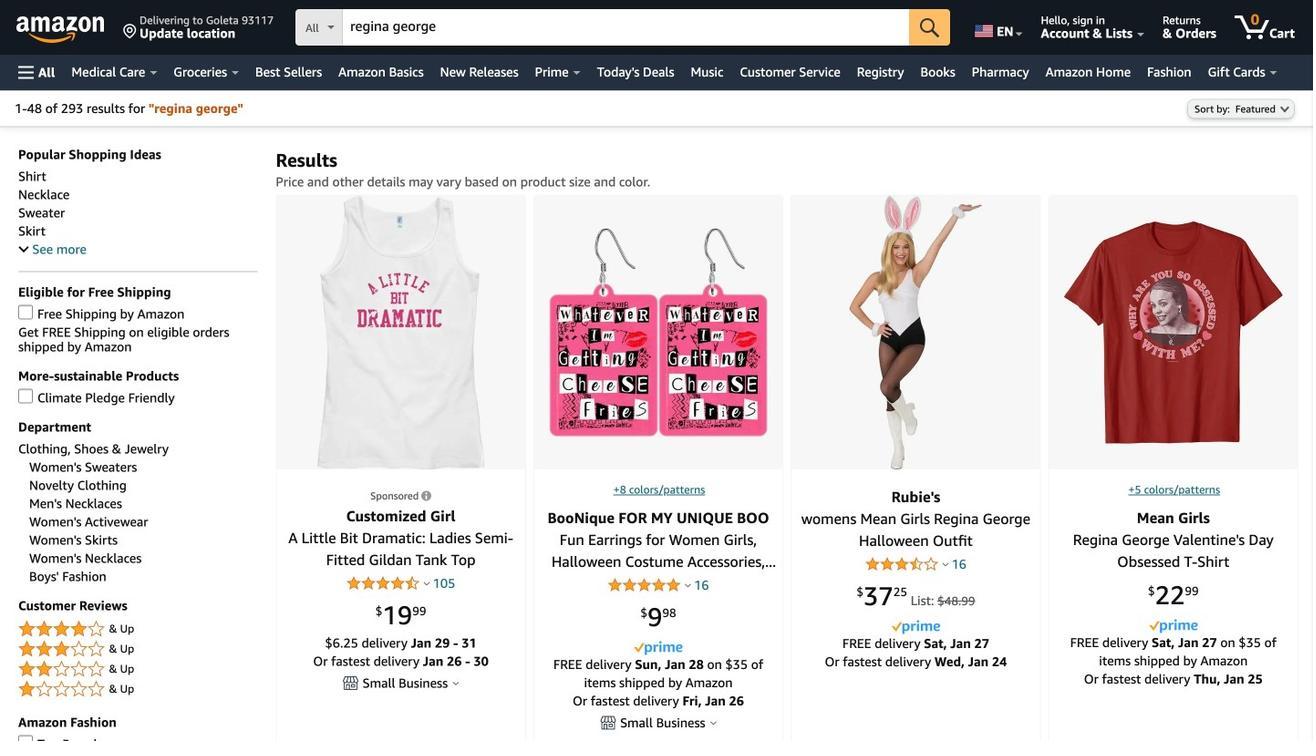 Task type: locate. For each thing, give the bounding box(es) containing it.
popover image down "or fastest delivery fri, jan 26" element
[[710, 721, 717, 725]]

popover image
[[424, 581, 430, 586], [685, 583, 691, 588]]

2 horizontal spatial amazon prime image
[[1149, 620, 1197, 633]]

None search field
[[296, 9, 950, 47]]

1 vertical spatial checkbox image
[[18, 389, 33, 403]]

free delivery sat, jan 27 on $35 of items shipped by amazon element
[[1070, 635, 1277, 668]]

free delivery sat, jan 27 element
[[842, 636, 989, 651]]

popover image down or fastest delivery jan 26 - 30 element
[[453, 681, 459, 686]]

free delivery sun, jan 28 on $35 of items shipped by amazon element
[[553, 657, 763, 690]]

3 stars & up element
[[18, 639, 258, 661]]

0 horizontal spatial amazon prime image
[[634, 642, 683, 655]]

1 vertical spatial popover image
[[710, 721, 717, 725]]

fun earrings for women girls, halloween costume accessories, fun merchandise for women girls, themed party favors, fun gif... image
[[549, 228, 768, 437]]

0 vertical spatial popover image
[[453, 681, 459, 686]]

checkbox image
[[18, 305, 33, 320], [18, 389, 33, 403], [18, 735, 33, 741]]

navigation navigation
[[0, 0, 1313, 90]]

amazon prime image up 'free delivery sat, jan 27 on $35 of items shipped by amazon' element
[[1149, 620, 1197, 633]]

2 vertical spatial checkbox image
[[18, 735, 33, 741]]

popover image
[[453, 681, 459, 686], [710, 721, 717, 725]]

3 checkbox image from the top
[[18, 735, 33, 741]]

amazon prime image
[[1149, 620, 1197, 633], [892, 621, 940, 634], [634, 642, 683, 655]]

None submit
[[909, 9, 950, 46]]

Search Amazon text field
[[343, 10, 909, 45]]

amazon prime image up free delivery sun, jan 28 on $35 of items shipped by amazon 'element'
[[634, 642, 683, 655]]

amazon prime image for free delivery sat, jan 27 element
[[892, 621, 940, 634]]

1 checkbox image from the top
[[18, 305, 33, 320]]

amazon prime image up free delivery sat, jan 27 element
[[892, 621, 940, 634]]

$6.25 delivery jan 29 - 31 element
[[325, 635, 477, 651]]

or fastest delivery thu, jan 25 element
[[1084, 671, 1263, 687]]

or fastest delivery wed, jan 24 element
[[825, 654, 1007, 669]]

amazon prime image for 'free delivery sat, jan 27 on $35 of items shipped by amazon' element
[[1149, 620, 1197, 633]]

2 checkbox image from the top
[[18, 389, 33, 403]]

none search field inside navigation navigation
[[296, 9, 950, 47]]

0 vertical spatial checkbox image
[[18, 305, 33, 320]]

2 stars & up element
[[18, 659, 258, 681]]

1 horizontal spatial amazon prime image
[[892, 621, 940, 634]]



Task type: describe. For each thing, give the bounding box(es) containing it.
extender expand image
[[19, 242, 29, 253]]

1 horizontal spatial popover image
[[685, 583, 691, 588]]

1 star & up element
[[18, 679, 258, 701]]

sponsored ad - a little bit dramatic: ladies semi-fitted gildan tank top image
[[317, 196, 485, 470]]

or fastest delivery jan 26 - 30 element
[[313, 654, 489, 669]]

1 horizontal spatial popover image
[[710, 721, 717, 725]]

dropdown image
[[1280, 105, 1289, 113]]

rubie's womens mean girls regina george halloween outfit image
[[849, 196, 983, 470]]

0 horizontal spatial popover image
[[424, 581, 430, 586]]

amazon image
[[16, 16, 105, 44]]

mean girls regina george valentine's day obsessed t-shirt image
[[1064, 221, 1283, 444]]

amazon prime image for free delivery sun, jan 28 on $35 of items shipped by amazon 'element'
[[634, 642, 683, 655]]

4 stars & up element
[[18, 619, 258, 641]]

none submit inside navigation navigation
[[909, 9, 950, 46]]

0 horizontal spatial popover image
[[453, 681, 459, 686]]

or fastest delivery fri, jan 26 element
[[573, 693, 744, 708]]



Task type: vqa. For each thing, say whether or not it's contained in the screenshot.
Amazon image
yes



